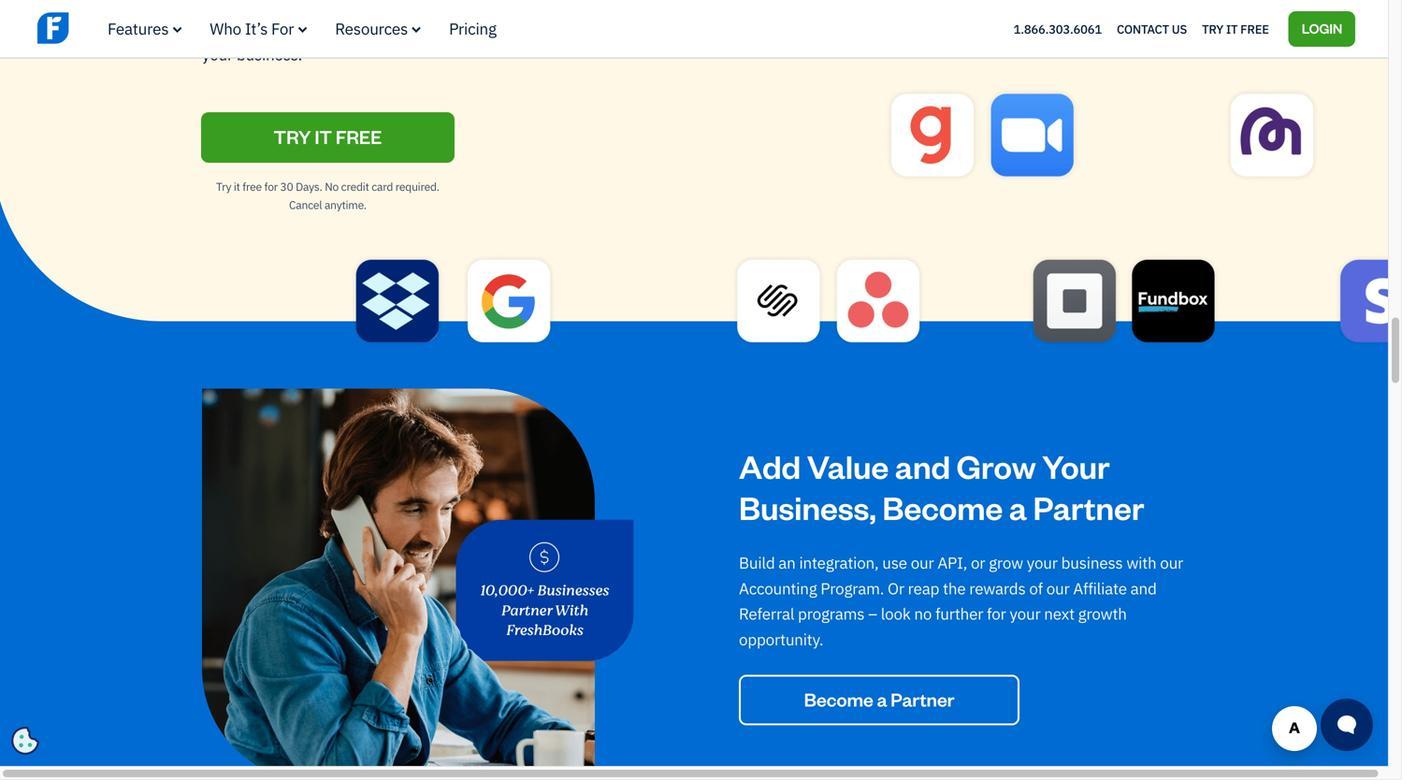 Task type: describe. For each thing, give the bounding box(es) containing it.
for for work
[[671, 0, 690, 14]]

–
[[868, 603, 877, 624]]

it for free
[[234, 179, 240, 194]]

pricing link
[[449, 18, 496, 39]]

login
[[1302, 19, 1342, 37]]

business inside to streamline work for business owners, keep teams and clients connected, and better understand your business.
[[202, 19, 264, 39]]

1 horizontal spatial our
[[1046, 578, 1070, 598]]

affiliate
[[1073, 578, 1127, 598]]

connected,
[[490, 19, 568, 39]]

streamline
[[555, 0, 629, 14]]

try it free link
[[1202, 17, 1269, 41]]

work
[[633, 0, 667, 14]]

card
[[372, 179, 393, 194]]

become inside 'link'
[[804, 687, 873, 711]]

days.
[[296, 179, 322, 194]]

30
[[280, 179, 293, 194]]

grow
[[957, 445, 1036, 487]]

partner inside 'link'
[[891, 687, 954, 711]]

free
[[336, 124, 382, 149]]

referral
[[739, 603, 794, 624]]

try it free
[[274, 124, 382, 149]]

free
[[1240, 21, 1269, 37]]

contact us link
[[1117, 17, 1187, 41]]

and inside build an integration, use our api, or grow your business with our accounting program. or reap the rewards of our affiliate and referral programs – look no further for your next growth opportunity.
[[1131, 578, 1157, 598]]

for for free
[[264, 179, 278, 194]]

cookie preferences image
[[11, 727, 39, 755]]

to
[[537, 0, 552, 14]]

2 vertical spatial your
[[1010, 603, 1041, 624]]

contact
[[1117, 21, 1169, 37]]

features link
[[108, 18, 182, 39]]

the
[[943, 578, 966, 598]]

with
[[1126, 552, 1156, 573]]

of
[[1029, 578, 1043, 598]]

0 horizontal spatial our
[[911, 552, 934, 573]]

accounting
[[739, 578, 817, 598]]

value
[[807, 445, 889, 487]]

reap
[[908, 578, 939, 598]]

next
[[1044, 603, 1075, 624]]

teams
[[364, 19, 407, 39]]

a inside 'link'
[[877, 687, 887, 711]]

no
[[914, 603, 932, 624]]

resources link
[[335, 18, 421, 39]]

try
[[274, 124, 311, 149]]

freshbooks logo image
[[37, 10, 182, 46]]

login link
[[1289, 11, 1355, 47]]

your
[[1042, 445, 1110, 487]]

to streamline work for business owners, keep teams and clients connected, and better understand your business.
[[202, 0, 727, 65]]

build
[[739, 552, 775, 573]]

for
[[271, 18, 294, 39]]

look
[[881, 603, 911, 624]]

contact us
[[1117, 21, 1187, 37]]

and inside add value and grow your business, become a partner
[[895, 445, 950, 487]]

become a partner
[[804, 687, 954, 711]]



Task type: locate. For each thing, give the bounding box(es) containing it.
partner with freshbooks image
[[202, 389, 634, 780]]

0 horizontal spatial it
[[234, 179, 240, 194]]

0 horizontal spatial partner
[[891, 687, 954, 711]]

for left the 30
[[264, 179, 278, 194]]

business.
[[236, 44, 302, 65]]

for up understand
[[671, 0, 690, 14]]

grow
[[989, 552, 1023, 573]]

2 horizontal spatial for
[[987, 603, 1006, 624]]

or
[[888, 578, 904, 598]]

try it free link
[[201, 112, 454, 163]]

for inside build an integration, use our api, or grow your business with our accounting program. or reap the rewards of our affiliate and referral programs – look no further for your next growth opportunity.
[[987, 603, 1006, 624]]

it
[[315, 124, 332, 149]]

partner up with
[[1033, 486, 1144, 528]]

your inside to streamline work for business owners, keep teams and clients connected, and better understand your business.
[[202, 44, 233, 65]]

2 vertical spatial for
[[987, 603, 1006, 624]]

try for try it free for 30 days. no credit card required. cancel anytime.
[[216, 179, 231, 194]]

it inside 'try it free for 30 days. no credit card required. cancel anytime.'
[[234, 179, 240, 194]]

1 vertical spatial become
[[804, 687, 873, 711]]

1 horizontal spatial try
[[1202, 21, 1223, 37]]

or
[[971, 552, 985, 573]]

1 vertical spatial a
[[877, 687, 887, 711]]

a up grow
[[1009, 486, 1027, 528]]

your
[[202, 44, 233, 65], [1027, 552, 1058, 573], [1010, 603, 1041, 624]]

1 horizontal spatial become
[[882, 486, 1003, 528]]

partner
[[1033, 486, 1144, 528], [891, 687, 954, 711]]

0 vertical spatial try
[[1202, 21, 1223, 37]]

credit
[[341, 179, 369, 194]]

cancel
[[289, 197, 322, 212]]

our
[[911, 552, 934, 573], [1160, 552, 1183, 573], [1046, 578, 1070, 598]]

0 vertical spatial your
[[202, 44, 233, 65]]

1 vertical spatial partner
[[891, 687, 954, 711]]

dialog
[[0, 0, 1402, 780]]

and left grow
[[895, 445, 950, 487]]

build an integration, use our api, or grow your business with our accounting program. or reap the rewards of our affiliate and referral programs – look no further for your next growth opportunity.
[[739, 552, 1183, 650]]

0 vertical spatial business
[[202, 19, 264, 39]]

your down "who"
[[202, 44, 233, 65]]

0 vertical spatial a
[[1009, 486, 1027, 528]]

who
[[210, 18, 241, 39]]

resources
[[335, 18, 408, 39]]

and down with
[[1131, 578, 1157, 598]]

become inside add value and grow your business, become a partner
[[882, 486, 1003, 528]]

1 vertical spatial try
[[216, 179, 231, 194]]

who it's for link
[[210, 18, 307, 39]]

cookie consent banner dialog
[[14, 536, 295, 752]]

and down streamline on the top
[[571, 19, 597, 39]]

0 horizontal spatial business
[[202, 19, 264, 39]]

become a partner link
[[739, 675, 1020, 725]]

business up "business."
[[202, 19, 264, 39]]

1 horizontal spatial partner
[[1033, 486, 1144, 528]]

it's
[[245, 18, 268, 39]]

business inside build an integration, use our api, or grow your business with our accounting program. or reap the rewards of our affiliate and referral programs – look no further for your next growth opportunity.
[[1061, 552, 1123, 573]]

pricing
[[449, 18, 496, 39]]

add value and grow your business, become a partner
[[739, 445, 1144, 528]]

0 vertical spatial partner
[[1033, 486, 1144, 528]]

become down 'opportunity.' on the right bottom of page
[[804, 687, 873, 711]]

features
[[108, 18, 169, 39]]

0 horizontal spatial become
[[804, 687, 873, 711]]

0 horizontal spatial a
[[877, 687, 887, 711]]

0 horizontal spatial try
[[216, 179, 231, 194]]

0 horizontal spatial for
[[264, 179, 278, 194]]

it for free
[[1226, 21, 1238, 37]]

and
[[411, 19, 437, 39], [571, 19, 597, 39], [895, 445, 950, 487], [1131, 578, 1157, 598]]

free
[[243, 179, 262, 194]]

your down the of
[[1010, 603, 1041, 624]]

and right teams
[[411, 19, 437, 39]]

1 horizontal spatial a
[[1009, 486, 1027, 528]]

1 vertical spatial it
[[234, 179, 240, 194]]

a down "–"
[[877, 687, 887, 711]]

us
[[1172, 21, 1187, 37]]

2 horizontal spatial our
[[1160, 552, 1183, 573]]

required.
[[395, 179, 439, 194]]

for inside to streamline work for business owners, keep teams and clients connected, and better understand your business.
[[671, 0, 690, 14]]

rewards
[[969, 578, 1026, 598]]

partner down no
[[891, 687, 954, 711]]

our right the of
[[1046, 578, 1070, 598]]

partner inside add value and grow your business, become a partner
[[1033, 486, 1144, 528]]

try inside 'try it free for 30 days. no credit card required. cancel anytime.'
[[216, 179, 231, 194]]

no
[[325, 179, 339, 194]]

business,
[[739, 486, 876, 528]]

try inside try it free link
[[1202, 21, 1223, 37]]

api,
[[938, 552, 967, 573]]

1 horizontal spatial for
[[671, 0, 690, 14]]

1 vertical spatial your
[[1027, 552, 1058, 573]]

a inside add value and grow your business, become a partner
[[1009, 486, 1027, 528]]

further
[[935, 603, 983, 624]]

0 vertical spatial become
[[882, 486, 1003, 528]]

1.866.303.6061 link
[[1014, 21, 1102, 37]]

try for try it free
[[1202, 21, 1223, 37]]

integration,
[[799, 552, 879, 573]]

our up reap on the right of the page
[[911, 552, 934, 573]]

it left 'free'
[[234, 179, 240, 194]]

better
[[601, 19, 643, 39]]

1 vertical spatial business
[[1061, 552, 1123, 573]]

program.
[[821, 578, 884, 598]]

try it free
[[1202, 21, 1269, 37]]

add
[[739, 445, 801, 487]]

owners,
[[267, 19, 323, 39]]

become up api,
[[882, 486, 1003, 528]]

keep
[[326, 19, 360, 39]]

growth
[[1078, 603, 1127, 624]]

understand
[[647, 19, 727, 39]]

your up the of
[[1027, 552, 1058, 573]]

1 vertical spatial for
[[264, 179, 278, 194]]

use
[[882, 552, 907, 573]]

business
[[202, 19, 264, 39], [1061, 552, 1123, 573]]

try left 'free'
[[216, 179, 231, 194]]

try right us
[[1202, 21, 1223, 37]]

become
[[882, 486, 1003, 528], [804, 687, 873, 711]]

anytime.
[[325, 197, 366, 212]]

1 horizontal spatial it
[[1226, 21, 1238, 37]]

it left free
[[1226, 21, 1238, 37]]

our right with
[[1160, 552, 1183, 573]]

1 horizontal spatial business
[[1061, 552, 1123, 573]]

try
[[1202, 21, 1223, 37], [216, 179, 231, 194]]

programs
[[798, 603, 865, 624]]

0 vertical spatial for
[[671, 0, 690, 14]]

for down rewards
[[987, 603, 1006, 624]]

1.866.303.6061
[[1014, 21, 1102, 37]]

for inside 'try it free for 30 days. no credit card required. cancel anytime.'
[[264, 179, 278, 194]]

clients
[[440, 19, 487, 39]]

0 vertical spatial it
[[1226, 21, 1238, 37]]

who it's for
[[210, 18, 294, 39]]

a
[[1009, 486, 1027, 528], [877, 687, 887, 711]]

an
[[778, 552, 796, 573]]

for
[[671, 0, 690, 14], [264, 179, 278, 194], [987, 603, 1006, 624]]

business up affiliate at the right of page
[[1061, 552, 1123, 573]]

try it free for 30 days. no credit card required. cancel anytime.
[[216, 179, 439, 212]]

it
[[1226, 21, 1238, 37], [234, 179, 240, 194]]

opportunity.
[[739, 629, 823, 650]]



Task type: vqa. For each thing, say whether or not it's contained in the screenshot.
to streamline work for business owners, keep teams and clients connected, and better understand your business.
yes



